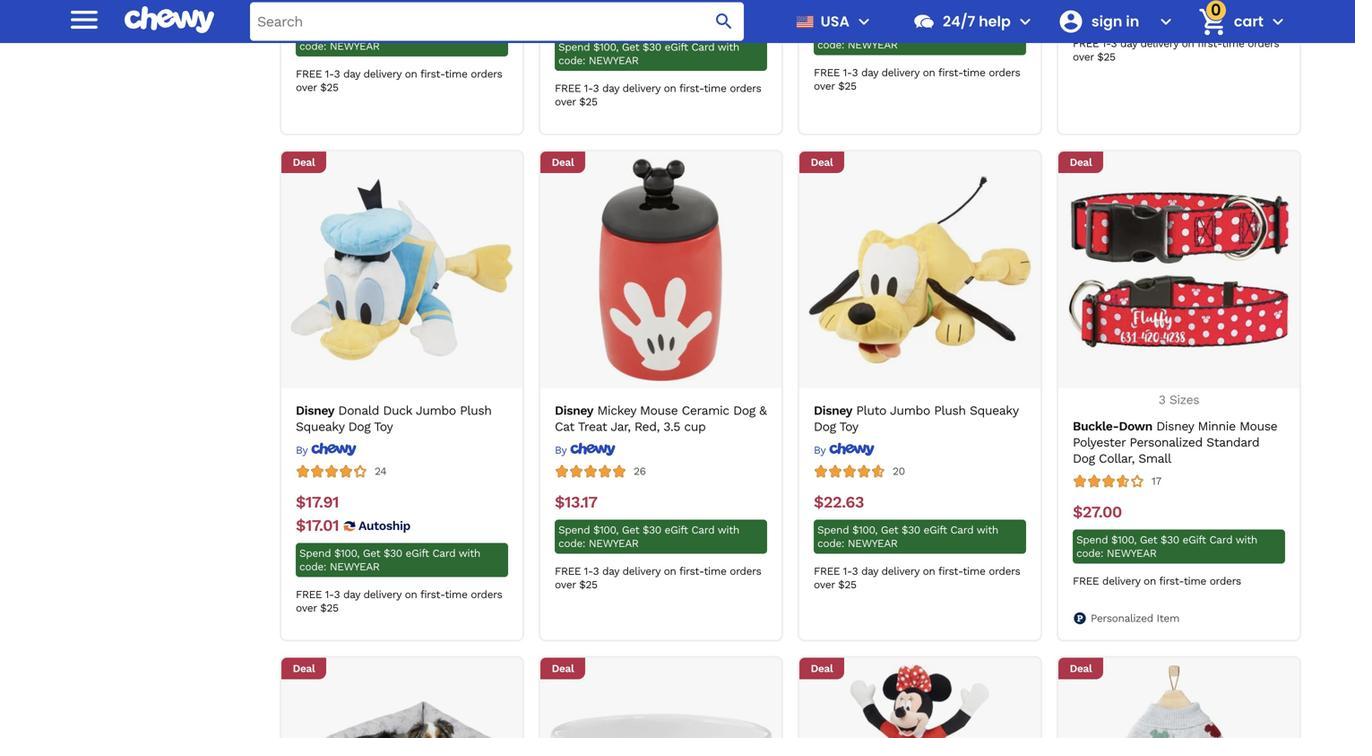 Task type: vqa. For each thing, say whether or not it's contained in the screenshot.
3rd By from the left
yes



Task type: describe. For each thing, give the bounding box(es) containing it.
$22.63
[[814, 493, 864, 512]]

buckle-down
[[1073, 419, 1153, 434]]

collar,
[[1099, 451, 1135, 466]]

items image
[[1197, 6, 1229, 38]]

small
[[1139, 451, 1172, 466]]

&
[[760, 403, 767, 418]]

down
[[1119, 419, 1153, 434]]

personalized inside disney minnie mouse polyester personalized standard dog collar, small
[[1130, 435, 1203, 450]]

disney for donald duck jumbo plush squeaky dog toy
[[296, 403, 335, 418]]

1 by from the left
[[296, 444, 308, 457]]

24/7 help
[[943, 11, 1011, 31]]

disney minnie mouse polyester personalized standard dog collar, small
[[1073, 419, 1278, 466]]

usa button
[[789, 0, 875, 43]]

chewy image for $22.63
[[829, 442, 875, 457]]

account menu image
[[1156, 11, 1177, 32]]

cart link
[[1192, 0, 1264, 43]]

disney minnie mouse wagazoo plush squeaky dog toy, extra long image
[[809, 665, 1032, 738]]

17
[[1152, 475, 1162, 488]]

disney for mickey mouse ceramic dog & cat treat jar, red, 3.5 cup
[[555, 403, 594, 418]]

deal for disney mickey mouse bolster cat & dog bed, gray patterned image
[[293, 662, 315, 675]]

$17.01
[[296, 516, 339, 535]]

by for $13.17
[[555, 444, 567, 457]]

plush inside donald duck jumbo plush squeaky dog toy
[[460, 403, 492, 418]]

polyester
[[1073, 435, 1126, 450]]

free delivery on first-time orders
[[1073, 575, 1242, 588]]

item
[[1157, 612, 1180, 625]]

help
[[979, 11, 1011, 31]]

0 horizontal spatial menu image
[[66, 2, 102, 37]]

3.5
[[664, 419, 681, 434]]

minnie
[[1198, 419, 1236, 434]]

pluto jumbo plush squeaky dog toy
[[814, 403, 1019, 434]]

cup
[[685, 419, 706, 434]]

jumbo inside donald duck jumbo plush squeaky dog toy
[[416, 403, 456, 418]]

disney mickey mouse ceramic dog & cat treat jar, red, 3.5 cup image
[[550, 159, 773, 381]]

disney pluto jumbo plush squeaky dog toy image
[[809, 159, 1032, 381]]

deal for disney minnie mouse wagazoo plush squeaky dog toy, extra long image
[[811, 662, 833, 675]]

dog inside pluto jumbo plush squeaky dog toy
[[814, 419, 836, 434]]

by link for $22.63
[[814, 442, 875, 457]]

in
[[1127, 11, 1140, 31]]

personalized item
[[1091, 612, 1180, 625]]

disney inside disney minnie mouse polyester personalized standard dog collar, small
[[1157, 419, 1195, 434]]

cart
[[1235, 11, 1264, 31]]

dog inside disney minnie mouse polyester personalized standard dog collar, small
[[1073, 451, 1096, 466]]

20
[[893, 465, 905, 478]]

24/7 help link
[[906, 0, 1011, 43]]

submit search image
[[714, 11, 735, 32]]

$17.91 text field
[[296, 493, 339, 513]]

dog inside mickey mouse ceramic dog & cat treat jar, red, 3.5 cup
[[734, 403, 756, 418]]

$27.00 text field
[[1073, 503, 1123, 523]]



Task type: locate. For each thing, give the bounding box(es) containing it.
24
[[375, 465, 387, 478]]

chewy image down 'pluto'
[[829, 442, 875, 457]]

personalized
[[1130, 435, 1203, 450], [1091, 612, 1154, 625]]

$27.00
[[1073, 503, 1123, 522]]

disney for pluto jumbo plush squeaky dog toy
[[814, 403, 853, 418]]

jar,
[[611, 419, 631, 434]]

dog inside donald duck jumbo plush squeaky dog toy
[[348, 419, 371, 434]]

mouse up standard
[[1240, 419, 1278, 434]]

mouse inside mickey mouse ceramic dog & cat treat jar, red, 3.5 cup
[[640, 403, 678, 418]]

get
[[1141, 0, 1158, 9], [881, 25, 899, 38], [363, 26, 380, 39], [622, 41, 640, 53], [622, 524, 640, 536], [881, 524, 899, 536], [1141, 534, 1158, 546], [363, 547, 380, 560]]

treat
[[578, 419, 607, 434]]

0 horizontal spatial toy
[[374, 419, 393, 434]]

disney up cat
[[555, 403, 594, 418]]

jumbo right duck
[[416, 403, 456, 418]]

1 horizontal spatial toy
[[840, 419, 859, 434]]

chewy image for $13.17
[[570, 442, 616, 457]]

autoship
[[359, 518, 411, 533]]

2 horizontal spatial chewy image
[[829, 442, 875, 457]]

mouse inside disney minnie mouse polyester personalized standard dog collar, small
[[1240, 419, 1278, 434]]

1 horizontal spatial by
[[555, 444, 567, 457]]

Product search field
[[250, 2, 744, 41]]

1 horizontal spatial menu image
[[854, 11, 875, 32]]

jumbo inside pluto jumbo plush squeaky dog toy
[[890, 403, 931, 418]]

menu image
[[66, 2, 102, 37], [854, 11, 875, 32]]

personalized up small
[[1130, 435, 1203, 450]]

1 vertical spatial personalized
[[1091, 612, 1154, 625]]

spend
[[1077, 0, 1109, 9], [818, 25, 849, 38], [300, 26, 331, 39], [559, 41, 590, 53], [559, 524, 590, 536], [818, 524, 849, 536], [1077, 534, 1109, 546], [300, 547, 331, 560]]

$17.91
[[296, 493, 339, 512]]

dog down donald
[[348, 419, 371, 434]]

disney left 'pluto'
[[814, 403, 853, 418]]

2 jumbo from the left
[[890, 403, 931, 418]]

0 horizontal spatial plush
[[460, 403, 492, 418]]

spend $100, get $30 egift card with code: newyear
[[1077, 0, 1258, 22], [818, 25, 999, 51], [300, 26, 481, 52], [559, 41, 740, 67], [559, 524, 740, 550], [818, 524, 999, 550], [1077, 534, 1258, 560], [300, 547, 481, 573]]

sign in link
[[1051, 0, 1152, 43]]

disney left donald
[[296, 403, 335, 418]]

with
[[1236, 0, 1258, 9], [977, 25, 999, 38], [459, 26, 481, 39], [718, 41, 740, 53], [718, 524, 740, 536], [977, 524, 999, 536], [1236, 534, 1258, 546], [459, 547, 481, 560]]

disney minnie mouse confetti dog & cat sweater dress, x-large image
[[1068, 665, 1291, 738]]

over
[[1073, 51, 1095, 63], [814, 80, 835, 92], [296, 81, 317, 94], [555, 96, 576, 108], [555, 579, 576, 591], [814, 579, 835, 591], [296, 602, 317, 614]]

donald duck jumbo plush squeaky dog toy
[[296, 403, 492, 434]]

0 horizontal spatial by
[[296, 444, 308, 457]]

3 chewy image from the left
[[829, 442, 875, 457]]

1 horizontal spatial mouse
[[1240, 419, 1278, 434]]

$25
[[1098, 51, 1116, 63], [839, 80, 857, 92], [320, 81, 339, 94], [580, 96, 598, 108], [580, 579, 598, 591], [839, 579, 857, 591], [320, 602, 339, 614]]

$17.01 text field
[[296, 516, 339, 536]]

mickey
[[598, 403, 636, 418]]

chewy home image
[[125, 0, 214, 40]]

dog up $22.63
[[814, 419, 836, 434]]

1 by link from the left
[[296, 442, 357, 457]]

by link down treat
[[555, 442, 616, 457]]

deal for disney mickey mouse ceramic dog & cat treat jar, red, 3.5 cup image
[[552, 156, 574, 169]]

sizes
[[1170, 392, 1200, 407]]

24/7
[[943, 11, 976, 31]]

by
[[296, 444, 308, 457], [555, 444, 567, 457], [814, 444, 826, 457]]

cat
[[555, 419, 575, 434]]

sign in
[[1092, 11, 1140, 31]]

1 horizontal spatial plush
[[935, 403, 966, 418]]

dog
[[734, 403, 756, 418], [348, 419, 371, 434], [814, 419, 836, 434], [1073, 451, 1096, 466]]

free 1-3 day delivery on first-time orders over $25
[[1073, 37, 1280, 63], [814, 66, 1021, 92], [296, 68, 503, 94], [555, 82, 762, 108], [555, 565, 762, 591], [814, 565, 1021, 591], [296, 588, 503, 614]]

disney mickey mouse bolster cat & dog bed, gray patterned image
[[291, 665, 513, 738]]

by down cat
[[555, 444, 567, 457]]

buckle-
[[1073, 419, 1119, 434]]

by for $22.63
[[814, 444, 826, 457]]

plush right duck
[[460, 403, 492, 418]]

mouse
[[640, 403, 678, 418], [1240, 419, 1278, 434]]

0 horizontal spatial by link
[[296, 442, 357, 457]]

mouse up red,
[[640, 403, 678, 418]]

$30
[[1161, 0, 1180, 9], [902, 25, 921, 38], [384, 26, 402, 39], [643, 41, 662, 53], [643, 524, 662, 536], [902, 524, 921, 536], [1161, 534, 1180, 546], [384, 547, 402, 560]]

2 horizontal spatial by
[[814, 444, 826, 457]]

disney donald duck jumbo plush squeaky dog toy image
[[291, 159, 513, 381]]

pluto
[[857, 403, 887, 418]]

3 by from the left
[[814, 444, 826, 457]]

disney down 3 sizes
[[1157, 419, 1195, 434]]

jumbo right 'pluto'
[[890, 403, 931, 418]]

squeaky inside donald duck jumbo plush squeaky dog toy
[[296, 419, 345, 434]]

Search text field
[[250, 2, 744, 41]]

0 vertical spatial mouse
[[640, 403, 678, 418]]

0 horizontal spatial chewy image
[[311, 442, 357, 457]]

dog left the &
[[734, 403, 756, 418]]

2 chewy image from the left
[[570, 442, 616, 457]]

squeaky inside pluto jumbo plush squeaky dog toy
[[970, 403, 1019, 418]]

toy down 'pluto'
[[840, 419, 859, 434]]

newyear
[[1107, 9, 1157, 22], [848, 39, 898, 51], [330, 40, 380, 52], [589, 54, 639, 67], [589, 537, 639, 550], [848, 537, 898, 550], [1107, 547, 1157, 560], [330, 561, 380, 573]]

personalized image
[[1073, 611, 1088, 626]]

1 jumbo from the left
[[416, 403, 456, 418]]

on
[[1182, 37, 1195, 50], [923, 66, 936, 79], [405, 68, 417, 80], [664, 82, 677, 95], [664, 565, 677, 578], [923, 565, 936, 578], [1144, 575, 1157, 588], [405, 588, 417, 601]]

by link
[[296, 442, 357, 457], [555, 442, 616, 457], [814, 442, 875, 457]]

1 toy from the left
[[374, 419, 393, 434]]

0 horizontal spatial squeaky
[[296, 419, 345, 434]]

2 toy from the left
[[840, 419, 859, 434]]

help menu image
[[1015, 11, 1036, 32]]

chewy image
[[311, 442, 357, 457], [570, 442, 616, 457], [829, 442, 875, 457]]

plush
[[460, 403, 492, 418], [935, 403, 966, 418]]

None text field
[[296, 0, 337, 15]]

2 plush from the left
[[935, 403, 966, 418]]

1 chewy image from the left
[[311, 442, 357, 457]]

deal for buckle-down disney minnie mouse polyester personalized standard dog collar, small 'image'
[[1070, 156, 1093, 169]]

0 vertical spatial squeaky
[[970, 403, 1019, 418]]

by link down donald
[[296, 442, 357, 457]]

chewy support image
[[913, 10, 936, 33]]

1 horizontal spatial squeaky
[[970, 403, 1019, 418]]

0 horizontal spatial mouse
[[640, 403, 678, 418]]

first-
[[1198, 37, 1223, 50], [939, 66, 963, 79], [421, 68, 445, 80], [680, 82, 704, 95], [680, 565, 704, 578], [939, 565, 963, 578], [1160, 575, 1184, 588], [421, 588, 445, 601]]

2 horizontal spatial by link
[[814, 442, 875, 457]]

cart menu image
[[1268, 11, 1289, 32]]

$13.17 text field
[[555, 493, 598, 513]]

menu image left chewy home image at left top
[[66, 2, 102, 37]]

time
[[1223, 37, 1245, 50], [963, 66, 986, 79], [445, 68, 468, 80], [704, 82, 727, 95], [704, 565, 727, 578], [963, 565, 986, 578], [1184, 575, 1207, 588], [445, 588, 468, 601]]

buckle-down disney minnie mouse polyester personalized standard dog collar, small image
[[1068, 159, 1291, 381]]

chewy image down treat
[[570, 442, 616, 457]]

standard
[[1207, 435, 1260, 450]]

toy inside pluto jumbo plush squeaky dog toy
[[840, 419, 859, 434]]

menu image right usa
[[854, 11, 875, 32]]

$13.17
[[555, 493, 598, 512]]

deal for disney mickey lines non-skid ceramic cat bowl, 1 cup image
[[552, 662, 574, 675]]

toy
[[374, 419, 393, 434], [840, 419, 859, 434]]

donald
[[338, 403, 379, 418]]

free
[[1073, 37, 1100, 50], [814, 66, 840, 79], [296, 68, 322, 80], [555, 82, 581, 95], [555, 565, 581, 578], [814, 565, 840, 578], [1073, 575, 1100, 588], [296, 588, 322, 601]]

by link down 'pluto'
[[814, 442, 875, 457]]

delivery
[[1141, 37, 1179, 50], [882, 66, 920, 79], [364, 68, 402, 80], [623, 82, 661, 95], [623, 565, 661, 578], [882, 565, 920, 578], [1103, 575, 1141, 588], [364, 588, 402, 601]]

deal for disney donald duck jumbo plush squeaky dog toy image
[[293, 156, 315, 169]]

deal for disney minnie mouse confetti dog & cat sweater dress, x-large image
[[1070, 662, 1093, 675]]

squeaky
[[970, 403, 1019, 418], [296, 419, 345, 434]]

1 horizontal spatial by link
[[555, 442, 616, 457]]

egift
[[1183, 0, 1207, 9], [924, 25, 948, 38], [406, 26, 429, 39], [665, 41, 688, 53], [665, 524, 688, 536], [924, 524, 948, 536], [1183, 534, 1207, 546], [406, 547, 429, 560]]

1 plush from the left
[[460, 403, 492, 418]]

plush right 'pluto'
[[935, 403, 966, 418]]

1-
[[1103, 37, 1112, 50], [844, 66, 852, 79], [325, 68, 334, 80], [584, 82, 593, 95], [584, 565, 593, 578], [844, 565, 852, 578], [325, 588, 334, 601]]

sign
[[1092, 11, 1123, 31]]

by up '$17.91'
[[296, 444, 308, 457]]

0 vertical spatial personalized
[[1130, 435, 1203, 450]]

deal for 'disney pluto jumbo plush squeaky dog toy' image
[[811, 156, 833, 169]]

$22.63 text field
[[814, 493, 864, 513]]

3 by link from the left
[[814, 442, 875, 457]]

chewy image down donald
[[311, 442, 357, 457]]

disney
[[296, 403, 335, 418], [555, 403, 594, 418], [814, 403, 853, 418], [1157, 419, 1195, 434]]

plush inside pluto jumbo plush squeaky dog toy
[[935, 403, 966, 418]]

jumbo
[[416, 403, 456, 418], [890, 403, 931, 418]]

personalized right personalized image
[[1091, 612, 1154, 625]]

mickey mouse ceramic dog & cat treat jar, red, 3.5 cup
[[555, 403, 767, 434]]

2 by link from the left
[[555, 442, 616, 457]]

code:
[[1077, 9, 1104, 22], [818, 39, 845, 51], [300, 40, 327, 52], [559, 54, 586, 67], [559, 537, 586, 550], [818, 537, 845, 550], [1077, 547, 1104, 560], [300, 561, 327, 573]]

0 horizontal spatial jumbo
[[416, 403, 456, 418]]

disney mickey lines non-skid ceramic cat bowl, 1 cup image
[[550, 665, 773, 738]]

menu image inside usa dropdown button
[[854, 11, 875, 32]]

$100,
[[1112, 0, 1137, 9], [853, 25, 878, 38], [334, 26, 360, 39], [594, 41, 619, 53], [594, 524, 619, 536], [853, 524, 878, 536], [1112, 534, 1137, 546], [334, 547, 360, 560]]

deal
[[293, 156, 315, 169], [552, 156, 574, 169], [811, 156, 833, 169], [1070, 156, 1093, 169], [293, 662, 315, 675], [552, 662, 574, 675], [811, 662, 833, 675], [1070, 662, 1093, 675]]

by link for $13.17
[[555, 442, 616, 457]]

toy down duck
[[374, 419, 393, 434]]

ceramic
[[682, 403, 730, 418]]

by up $22.63
[[814, 444, 826, 457]]

1 vertical spatial mouse
[[1240, 419, 1278, 434]]

orders
[[1248, 37, 1280, 50], [989, 66, 1021, 79], [471, 68, 503, 80], [730, 82, 762, 95], [730, 565, 762, 578], [989, 565, 1021, 578], [1210, 575, 1242, 588], [471, 588, 503, 601]]

dog down the polyester
[[1073, 451, 1096, 466]]

2 by from the left
[[555, 444, 567, 457]]

26
[[634, 465, 646, 478]]

duck
[[383, 403, 412, 418]]

red,
[[635, 419, 660, 434]]

1 horizontal spatial chewy image
[[570, 442, 616, 457]]

3 sizes
[[1159, 392, 1200, 407]]

toy inside donald duck jumbo plush squeaky dog toy
[[374, 419, 393, 434]]

3
[[1112, 37, 1118, 50], [852, 66, 858, 79], [334, 68, 340, 80], [593, 82, 599, 95], [1159, 392, 1166, 407], [593, 565, 599, 578], [852, 565, 858, 578], [334, 588, 340, 601]]

usa
[[821, 11, 850, 31]]

card
[[1210, 0, 1233, 9], [951, 25, 974, 38], [433, 26, 456, 39], [692, 41, 715, 53], [692, 524, 715, 536], [951, 524, 974, 536], [1210, 534, 1233, 546], [433, 547, 456, 560]]

1 vertical spatial squeaky
[[296, 419, 345, 434]]

1 horizontal spatial jumbo
[[890, 403, 931, 418]]

day
[[1121, 37, 1138, 50], [862, 66, 879, 79], [343, 68, 360, 80], [603, 82, 619, 95], [603, 565, 619, 578], [862, 565, 879, 578], [343, 588, 360, 601]]



